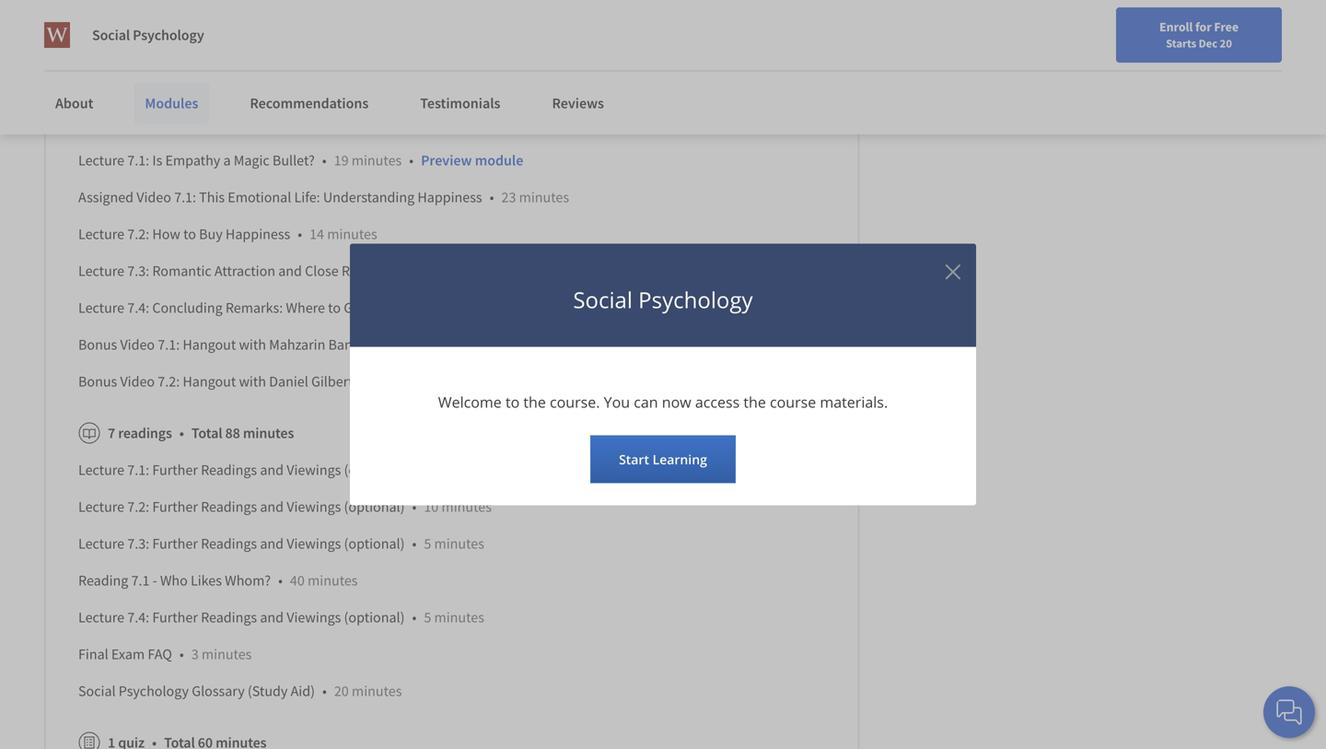 Task type: locate. For each thing, give the bounding box(es) containing it.
1 vertical spatial with
[[239, 372, 266, 391]]

2 vertical spatial to
[[506, 392, 520, 412]]

20 inside enroll for free starts dec 20
[[1221, 36, 1233, 51]]

daniel
[[269, 372, 309, 391]]

1 hangout from the top
[[183, 336, 236, 354]]

minutes
[[237, 114, 288, 133], [352, 151, 402, 170], [519, 188, 570, 207], [327, 225, 378, 243], [404, 336, 454, 354], [243, 424, 294, 443], [442, 498, 492, 516], [434, 535, 485, 553], [308, 572, 358, 590], [434, 608, 485, 627], [202, 645, 252, 664], [352, 682, 402, 701]]

readings down the reading 7.1 - who likes whom? • 40 minutes on the bottom of page
[[201, 608, 257, 627]]

0 vertical spatial 5
[[424, 535, 432, 553]]

3 7 from the top
[[108, 424, 115, 443]]

recommendations link
[[239, 83, 380, 123]]

videos down modules
[[118, 114, 159, 133]]

2 hangout from the top
[[183, 372, 236, 391]]

hangout for 7.2:
[[183, 372, 236, 391]]

1 vertical spatial 5
[[424, 608, 432, 627]]

1 horizontal spatial happiness
[[418, 188, 483, 207]]

2 vertical spatial social
[[78, 682, 116, 701]]

module right about
[[189, 62, 232, 79]]

1 7.3: from the top
[[127, 262, 149, 280]]

40
[[290, 572, 305, 590]]

how
[[152, 225, 181, 243]]

psychology inside hide info about module content region
[[119, 682, 189, 701]]

start learning button
[[591, 435, 736, 483]]

enroll
[[1160, 18, 1194, 35]]

2 (optional) from the top
[[344, 498, 405, 516]]

with for daniel
[[239, 372, 266, 391]]

7.3: up 7.1
[[127, 535, 149, 553]]

20
[[1221, 36, 1233, 51], [334, 682, 349, 701]]

to
[[183, 225, 196, 243], [328, 299, 341, 317], [506, 392, 520, 412]]

2 lecture from the top
[[78, 225, 124, 243]]

3 further from the top
[[152, 535, 198, 553]]

hangout up bonus video 7.2: hangout with daniel gilbert
[[183, 336, 236, 354]]

with down lecture 7.4: concluding remarks: where to go from here
[[239, 336, 266, 354]]

1 vertical spatial bonus
[[78, 372, 117, 391]]

(optional) for lecture 7.4: further readings and viewings (optional)
[[344, 608, 405, 627]]

videos up info in the left top of the page
[[118, 19, 158, 37]]

banaji
[[329, 336, 367, 354]]

learning
[[653, 451, 708, 468]]

1 7 from the top
[[108, 19, 115, 37]]

is
[[152, 151, 162, 170]]

total
[[178, 114, 209, 133], [192, 424, 223, 443]]

1 vertical spatial social
[[574, 285, 633, 315]]

0 vertical spatial 7 videos
[[108, 19, 158, 37]]

final exam faq • 3 minutes
[[78, 645, 252, 664]]

0 vertical spatial 7.3:
[[127, 262, 149, 280]]

lecture for lecture 7.2: how to buy happiness • 14 minutes
[[78, 225, 124, 243]]

✕ button
[[945, 256, 962, 286]]

7.4: for concluding
[[127, 299, 149, 317]]

20 down free
[[1221, 36, 1233, 51]]

likes
[[191, 572, 222, 590]]

to right welcome
[[506, 392, 520, 412]]

0 horizontal spatial 20
[[334, 682, 349, 701]]

viewings up lecture 7.2: further readings and viewings (optional) • 10 minutes
[[287, 461, 341, 479]]

readings
[[201, 461, 257, 479], [201, 498, 257, 516], [201, 535, 257, 553], [201, 608, 257, 627]]

0 horizontal spatial to
[[183, 225, 196, 243]]

4 further from the top
[[152, 608, 198, 627]]

0 horizontal spatial module
[[189, 62, 232, 79]]

lecture for lecture 7.4: concluding remarks: where to go from here
[[78, 299, 124, 317]]

start
[[619, 451, 650, 468]]

recommendations
[[250, 94, 369, 112]]

bonus video 7.2: hangout with daniel gilbert
[[78, 372, 354, 391]]

3 readings from the top
[[201, 535, 257, 553]]

2 with from the top
[[239, 372, 266, 391]]

and for lecture 7.4: further readings and viewings (optional)
[[260, 608, 284, 627]]

0 vertical spatial module
[[189, 62, 232, 79]]

1 further from the top
[[152, 461, 198, 479]]

0 vertical spatial 7.4:
[[127, 299, 149, 317]]

(optional)
[[344, 461, 405, 479], [344, 498, 405, 516], [344, 535, 405, 553], [344, 608, 405, 627]]

menu item
[[975, 18, 1093, 78]]

further for 7.3:
[[152, 535, 198, 553]]

2 7.4: from the top
[[127, 608, 149, 627]]

1 videos from the top
[[118, 19, 158, 37]]

1 vertical spatial psychology
[[639, 285, 753, 315]]

module up 23
[[475, 151, 524, 170]]

• total 88 minutes
[[179, 424, 294, 443]]

lecture 7.1: further readings and viewings (optional)
[[78, 461, 405, 479]]

4 lecture from the top
[[78, 299, 124, 317]]

0 horizontal spatial the
[[524, 392, 546, 412]]

8 lecture from the top
[[78, 608, 124, 627]]

and down lecture 7.2: further readings and viewings (optional) • 10 minutes
[[260, 535, 284, 553]]

7.2: for how
[[127, 225, 149, 243]]

0 vertical spatial 7.2:
[[127, 225, 149, 243]]

20 right aid)
[[334, 682, 349, 701]]

info about module content element
[[71, 46, 826, 749]]

6 lecture from the top
[[78, 498, 124, 516]]

0 vertical spatial happiness
[[418, 188, 483, 207]]

0 vertical spatial bonus
[[78, 336, 117, 354]]

1 bonus from the top
[[78, 336, 117, 354]]

2 5 from the top
[[424, 608, 432, 627]]

7.2: up readings
[[158, 372, 180, 391]]

bullet?
[[273, 151, 315, 170]]

final
[[78, 645, 109, 664]]

7 readings
[[108, 424, 172, 443]]

1 vertical spatial video
[[120, 336, 155, 354]]

23
[[502, 188, 516, 207]]

1 horizontal spatial the
[[744, 392, 767, 412]]

0 vertical spatial 7
[[108, 19, 115, 37]]

0 vertical spatial video
[[137, 188, 171, 207]]

life:
[[294, 188, 320, 207]]

viewings up 40 in the left bottom of the page
[[287, 535, 341, 553]]

7 videos inside hide info about module content region
[[108, 114, 159, 133]]

7 lecture from the top
[[78, 535, 124, 553]]

to left buy
[[183, 225, 196, 243]]

1 vertical spatial 7.2:
[[158, 372, 180, 391]]

2 viewings from the top
[[287, 498, 341, 516]]

7 videos
[[108, 19, 158, 37], [108, 114, 159, 133]]

who
[[160, 572, 188, 590]]

reviews link
[[541, 83, 616, 123]]

the left course.
[[524, 392, 546, 412]]

lecture
[[78, 151, 124, 170], [78, 225, 124, 243], [78, 262, 124, 280], [78, 299, 124, 317], [78, 461, 124, 479], [78, 498, 124, 516], [78, 535, 124, 553], [78, 608, 124, 627]]

1 vertical spatial total
[[192, 424, 223, 443]]

hangout up 88
[[183, 372, 236, 391]]

the
[[524, 392, 546, 412], [744, 392, 767, 412]]

further for 7.4:
[[152, 608, 198, 627]]

and down the whom?
[[260, 608, 284, 627]]

lecture for lecture 7.1: is empathy a magic bullet? • 19 minutes • preview module
[[78, 151, 124, 170]]

readings for 7.2:
[[201, 498, 257, 516]]

•
[[166, 114, 171, 133], [322, 151, 327, 170], [409, 151, 414, 170], [490, 188, 494, 207], [298, 225, 302, 243], [375, 336, 379, 354], [179, 424, 184, 443], [412, 498, 417, 516], [412, 535, 417, 553], [278, 572, 283, 590], [412, 608, 417, 627], [180, 645, 184, 664], [322, 682, 327, 701]]

hangout for 7.1:
[[183, 336, 236, 354]]

7.3: left "romantic"
[[127, 262, 149, 280]]

7 videos up info in the left top of the page
[[108, 19, 158, 37]]

1 vertical spatial 7
[[108, 114, 115, 133]]

with left daniel
[[239, 372, 266, 391]]

2 readings from the top
[[201, 498, 257, 516]]

the right access
[[744, 392, 767, 412]]

7 videos down modules
[[108, 114, 159, 133]]

7
[[108, 19, 115, 37], [108, 114, 115, 133], [108, 424, 115, 443]]

2 bonus from the top
[[78, 372, 117, 391]]

7 right about link
[[108, 114, 115, 133]]

show notifications image
[[1113, 23, 1135, 45]]

2 vertical spatial 7.2:
[[127, 498, 149, 516]]

starts
[[1167, 36, 1197, 51]]

20 inside hide info about module content region
[[334, 682, 349, 701]]

1 horizontal spatial 20
[[1221, 36, 1233, 51]]

0 vertical spatial videos
[[118, 19, 158, 37]]

happiness down preview
[[418, 188, 483, 207]]

videos
[[118, 19, 158, 37], [118, 114, 159, 133]]

1 horizontal spatial module
[[475, 151, 524, 170]]

7 left readings
[[108, 424, 115, 443]]

5 lecture from the top
[[78, 461, 124, 479]]

14
[[310, 225, 324, 243]]

hide info about module content button
[[71, 54, 285, 87]]

course.
[[550, 392, 600, 412]]

2 the from the left
[[744, 392, 767, 412]]

7 up hide
[[108, 19, 115, 37]]

0 vertical spatial hangout
[[183, 336, 236, 354]]

1 vertical spatial module
[[475, 151, 524, 170]]

video up 7 readings
[[120, 372, 155, 391]]

0 vertical spatial to
[[183, 225, 196, 243]]

5 for lecture 7.4: further readings and viewings (optional)
[[424, 608, 432, 627]]

2 7 from the top
[[108, 114, 115, 133]]

1 with from the top
[[239, 336, 266, 354]]

and up lecture 7.2: further readings and viewings (optional) • 10 minutes
[[260, 461, 284, 479]]

and left close
[[278, 262, 302, 280]]

1 vertical spatial videos
[[118, 114, 159, 133]]

0 horizontal spatial happiness
[[226, 225, 290, 243]]

viewings for lecture 7.4: further readings and viewings (optional)
[[287, 608, 341, 627]]

7.3: for romantic
[[127, 262, 149, 280]]

3 viewings from the top
[[287, 535, 341, 553]]

4 viewings from the top
[[287, 608, 341, 627]]

1 lecture from the top
[[78, 151, 124, 170]]

viewings down 40 in the left bottom of the page
[[287, 608, 341, 627]]

viewings up lecture 7.3: further readings and viewings (optional) • 5 minutes
[[287, 498, 341, 516]]

2 vertical spatial video
[[120, 372, 155, 391]]

to left go
[[328, 299, 341, 317]]

this
[[199, 188, 225, 207]]

readings down lecture 7.1: further readings and viewings (optional) at the left
[[201, 498, 257, 516]]

modules link
[[134, 83, 210, 123]]

7.4:
[[127, 299, 149, 317], [127, 608, 149, 627]]

7.4: down 7.1
[[127, 608, 149, 627]]

4 readings from the top
[[201, 608, 257, 627]]

7.4: left 'concluding'
[[127, 299, 149, 317]]

1 vertical spatial hangout
[[183, 372, 236, 391]]

7.2: left how
[[127, 225, 149, 243]]

0 vertical spatial 20
[[1221, 36, 1233, 51]]

1 vertical spatial 7.3:
[[127, 535, 149, 553]]

understanding
[[323, 188, 415, 207]]

4 (optional) from the top
[[344, 608, 405, 627]]

go
[[344, 299, 361, 317]]

and up lecture 7.3: further readings and viewings (optional) • 5 minutes
[[260, 498, 284, 516]]

1 7.4: from the top
[[127, 299, 149, 317]]

and for lecture 7.2: further readings and viewings (optional)
[[260, 498, 284, 516]]

7.3:
[[127, 262, 149, 280], [127, 535, 149, 553]]

7.2: for further
[[127, 498, 149, 516]]

0 vertical spatial total
[[178, 114, 209, 133]]

happiness
[[418, 188, 483, 207], [226, 225, 290, 243]]

total left 88
[[192, 424, 223, 443]]

readings down 88
[[201, 461, 257, 479]]

total for total 154 minutes
[[178, 114, 209, 133]]

1 readings from the top
[[201, 461, 257, 479]]

1 5 from the top
[[424, 535, 432, 553]]

happiness down the emotional
[[226, 225, 290, 243]]

0 vertical spatial with
[[239, 336, 266, 354]]

with
[[239, 336, 266, 354], [239, 372, 266, 391]]

further
[[152, 461, 198, 479], [152, 498, 198, 516], [152, 535, 198, 553], [152, 608, 198, 627]]

1 horizontal spatial social psychology
[[574, 285, 753, 315]]

mahzarin
[[269, 336, 326, 354]]

1 vertical spatial 7.4:
[[127, 608, 149, 627]]

video down 'concluding'
[[120, 336, 155, 354]]

video down the is
[[137, 188, 171, 207]]

3
[[191, 645, 199, 664]]

7 for • total 154 minutes
[[108, 114, 115, 133]]

2 7 videos from the top
[[108, 114, 159, 133]]

readings up the reading 7.1 - who likes whom? • 40 minutes on the bottom of page
[[201, 535, 257, 553]]

1 vertical spatial 20
[[334, 682, 349, 701]]

glossary
[[192, 682, 245, 701]]

0 horizontal spatial social psychology
[[92, 26, 204, 44]]

7.2: down 7 readings
[[127, 498, 149, 516]]

lecture for lecture 7.4: further readings and viewings (optional) • 5 minutes
[[78, 608, 124, 627]]

1 7 videos from the top
[[108, 19, 158, 37]]

whom?
[[225, 572, 271, 590]]

2 vertical spatial psychology
[[119, 682, 189, 701]]

3 lecture from the top
[[78, 262, 124, 280]]

2 videos from the top
[[118, 114, 159, 133]]

0 vertical spatial social psychology
[[92, 26, 204, 44]]

7.1:
[[127, 151, 149, 170], [174, 188, 196, 207], [158, 336, 180, 354], [127, 461, 149, 479]]

2 vertical spatial 7
[[108, 424, 115, 443]]

1 vertical spatial to
[[328, 299, 341, 317]]

lecture for lecture 7.3: further readings and viewings (optional) • 5 minutes
[[78, 535, 124, 553]]

lecture for lecture 7.2: further readings and viewings (optional) • 10 minutes
[[78, 498, 124, 516]]

3 (optional) from the top
[[344, 535, 405, 553]]

1 vertical spatial 7 videos
[[108, 114, 159, 133]]

module
[[189, 62, 232, 79], [475, 151, 524, 170]]

2 7.3: from the top
[[127, 535, 149, 553]]

lecture 7.4: further readings and viewings (optional) • 5 minutes
[[78, 608, 485, 627]]

5
[[424, 535, 432, 553], [424, 608, 432, 627]]

2 further from the top
[[152, 498, 198, 516]]

total left 154
[[178, 114, 209, 133]]

social
[[92, 26, 130, 44], [574, 285, 633, 315], [78, 682, 116, 701]]

1 vertical spatial happiness
[[226, 225, 290, 243]]

and
[[278, 262, 302, 280], [260, 461, 284, 479], [260, 498, 284, 516], [260, 535, 284, 553], [260, 608, 284, 627]]

chat with us image
[[1275, 698, 1305, 727]]

course
[[770, 392, 817, 412]]

wesleyan university image
[[44, 22, 70, 48]]



Task type: vqa. For each thing, say whether or not it's contained in the screenshot.
A.
no



Task type: describe. For each thing, give the bounding box(es) containing it.
1 horizontal spatial to
[[328, 299, 341, 317]]

lecture 7.2: how to buy happiness • 14 minutes
[[78, 225, 378, 243]]

preview
[[421, 151, 472, 170]]

bonus video 7.1: hangout with mahzarin banaji • 30 minutes
[[78, 336, 454, 354]]

7.1: down 'concluding'
[[158, 336, 180, 354]]

about
[[153, 62, 187, 79]]

7.1: left this
[[174, 188, 196, 207]]

here
[[399, 299, 428, 317]]

reading
[[78, 572, 128, 590]]

social inside hide info about module content region
[[78, 682, 116, 701]]

from
[[364, 299, 396, 317]]

for
[[1196, 18, 1212, 35]]

• total 154 minutes
[[166, 114, 288, 133]]

gilbert
[[311, 372, 354, 391]]

viewings for lecture 7.3: further readings and viewings (optional)
[[287, 535, 341, 553]]

7.4: for further
[[127, 608, 149, 627]]

now
[[662, 392, 692, 412]]

30
[[387, 336, 401, 354]]

about link
[[44, 83, 104, 123]]

1 the from the left
[[524, 392, 546, 412]]

attraction
[[215, 262, 276, 280]]

readings for 7.4:
[[201, 608, 257, 627]]

start learning link
[[591, 435, 736, 483]]

further for 7.2:
[[152, 498, 198, 516]]

7.1: left the is
[[127, 151, 149, 170]]

exam
[[111, 645, 145, 664]]

emotional
[[228, 188, 291, 207]]

testimonials link
[[409, 83, 512, 123]]

module inside dropdown button
[[189, 62, 232, 79]]

magic
[[234, 151, 270, 170]]

you
[[604, 392, 630, 412]]

hide
[[100, 62, 126, 79]]

can
[[634, 392, 659, 412]]

viewings for lecture 7.2: further readings and viewings (optional)
[[287, 498, 341, 516]]

videos inside hide info about module content region
[[118, 114, 159, 133]]

remarks:
[[226, 299, 283, 317]]

close
[[305, 262, 339, 280]]

0 vertical spatial social
[[92, 26, 130, 44]]

7 for • total 88 minutes
[[108, 424, 115, 443]]

a
[[223, 151, 231, 170]]

readings for 7.3:
[[201, 535, 257, 553]]

lecture 7.3: romantic attraction and close relationships
[[78, 262, 425, 280]]

info
[[129, 62, 151, 79]]

(optional) for lecture 7.3: further readings and viewings (optional)
[[344, 535, 405, 553]]

19
[[334, 151, 349, 170]]

modules
[[145, 94, 198, 112]]

assigned
[[78, 188, 134, 207]]

access
[[696, 392, 740, 412]]

buy
[[199, 225, 223, 243]]

module inside region
[[475, 151, 524, 170]]

hide info about module content region
[[78, 98, 826, 749]]

further for 7.1:
[[152, 461, 198, 479]]

free
[[1215, 18, 1239, 35]]

empathy
[[165, 151, 220, 170]]

and for lecture 7.3: further readings and viewings (optional)
[[260, 535, 284, 553]]

testimonials
[[420, 94, 501, 112]]

welcome
[[438, 392, 502, 412]]

assigned video 7.1: this emotional life: understanding happiness • 23 minutes
[[78, 188, 570, 207]]

relationships
[[342, 262, 425, 280]]

bonus for bonus video 7.1: hangout with mahzarin banaji • 30 minutes
[[78, 336, 117, 354]]

coursera image
[[22, 15, 139, 44]]

✕
[[945, 256, 962, 286]]

readings
[[118, 424, 172, 443]]

total for total 88 minutes
[[192, 424, 223, 443]]

reviews
[[552, 94, 604, 112]]

video for assigned video 7.1: this emotional life: understanding happiness
[[137, 188, 171, 207]]

7.3: for further
[[127, 535, 149, 553]]

0 vertical spatial psychology
[[133, 26, 204, 44]]

lecture 7.2: further readings and viewings (optional) • 10 minutes
[[78, 498, 492, 516]]

with for mahzarin
[[239, 336, 266, 354]]

reading 7.1 - who likes whom? • 40 minutes
[[78, 572, 358, 590]]

lecture 7.4: concluding remarks: where to go from here
[[78, 299, 428, 317]]

lecture 7.3: further readings and viewings (optional) • 5 minutes
[[78, 535, 485, 553]]

(optional) for lecture 7.2: further readings and viewings (optional)
[[344, 498, 405, 516]]

bonus for bonus video 7.2: hangout with daniel gilbert
[[78, 372, 117, 391]]

-
[[153, 572, 157, 590]]

7.1: down 7 readings
[[127, 461, 149, 479]]

5 for lecture 7.3: further readings and viewings (optional)
[[424, 535, 432, 553]]

lecture for lecture 7.3: romantic attraction and close relationships
[[78, 262, 124, 280]]

1 (optional) from the top
[[344, 461, 405, 479]]

154
[[212, 114, 235, 133]]

88
[[225, 424, 240, 443]]

faq
[[148, 645, 172, 664]]

2 horizontal spatial to
[[506, 392, 520, 412]]

7.1
[[131, 572, 150, 590]]

materials.
[[820, 392, 889, 412]]

video for bonus video 7.1: hangout with mahzarin banaji
[[120, 336, 155, 354]]

where
[[286, 299, 325, 317]]

romantic
[[152, 262, 212, 280]]

lecture for lecture 7.1: further readings and viewings (optional)
[[78, 461, 124, 479]]

concluding
[[152, 299, 223, 317]]

enroll for free starts dec 20
[[1160, 18, 1239, 51]]

1 viewings from the top
[[287, 461, 341, 479]]

preview module link
[[421, 151, 524, 170]]

about
[[55, 94, 93, 112]]

lecture 7.1: is empathy a magic bullet? • 19 minutes • preview module
[[78, 151, 524, 170]]

(study
[[248, 682, 288, 701]]

social psychology glossary (study aid) • 20 minutes
[[78, 682, 402, 701]]

1 vertical spatial social psychology
[[574, 285, 753, 315]]

welcome to the course. you can now access the course materials.
[[438, 392, 889, 412]]

dec
[[1199, 36, 1218, 51]]

10
[[424, 498, 439, 516]]

readings for 7.1:
[[201, 461, 257, 479]]

hide info about module content
[[100, 62, 278, 79]]

start learning
[[619, 451, 708, 468]]

content
[[234, 62, 278, 79]]



